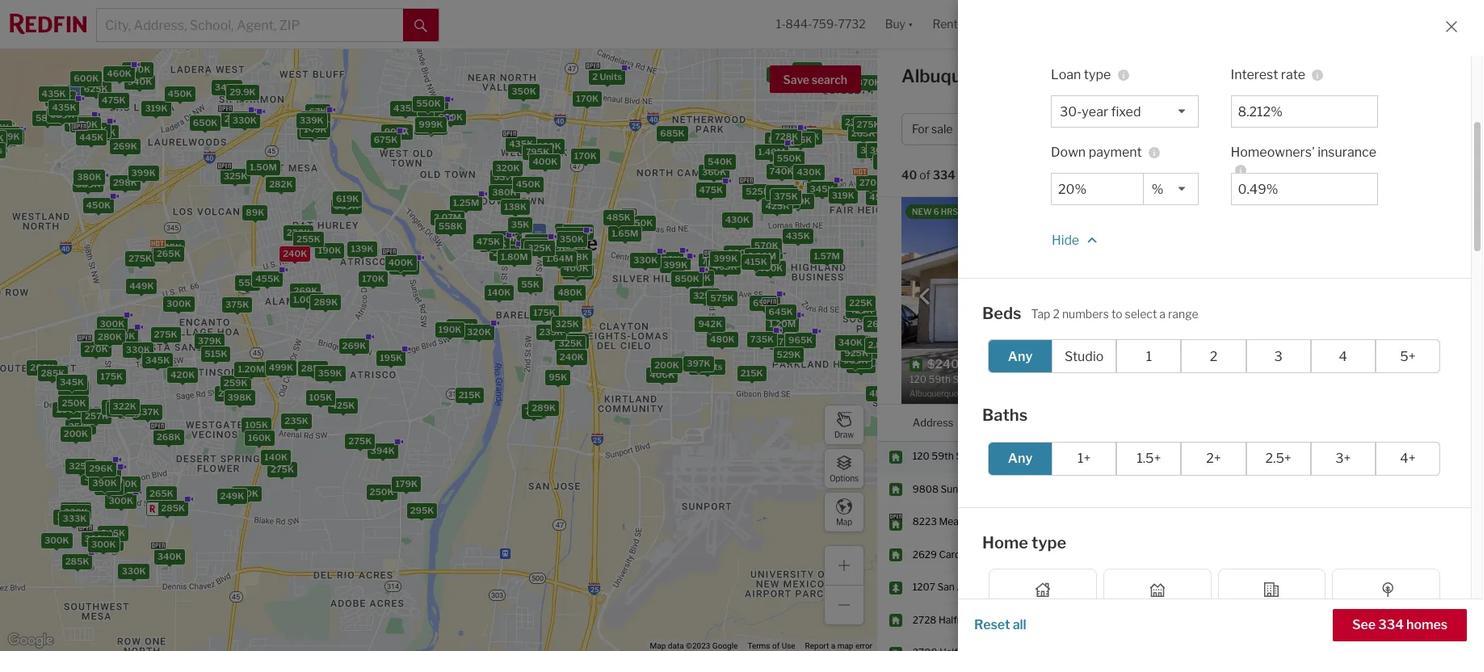 Task type: vqa. For each thing, say whether or not it's contained in the screenshot.
270K to the left
yes



Task type: locate. For each thing, give the bounding box(es) containing it.
beds inside button
[[1181, 122, 1208, 136]]

reset all button
[[974, 609, 1026, 641]]

225k up 1.80m in the left top of the page
[[483, 238, 506, 249]]

City, Address, School, Agent, ZIP search field
[[97, 9, 403, 41]]

170k
[[576, 92, 599, 104], [574, 150, 597, 161], [362, 272, 385, 284]]

0 vertical spatial 485k
[[606, 211, 631, 223]]

1 horizontal spatial 175k
[[533, 307, 556, 318]]

0 horizontal spatial 6
[[934, 207, 939, 216]]

1 horizontal spatial   text field
[[1238, 104, 1371, 119]]

225k up '800k'
[[849, 297, 873, 308]]

523k
[[49, 93, 72, 104]]

0 horizontal spatial 290k
[[56, 404, 80, 415]]

1.20m up '259k'
[[238, 363, 264, 374]]

chaser
[[960, 483, 992, 495]]

1 vertical spatial 260k
[[30, 362, 54, 373]]

430k right 740k
[[797, 166, 821, 177]]

any down 'tap'
[[1008, 349, 1033, 364]]

330k
[[232, 114, 257, 125], [633, 254, 658, 265], [126, 344, 150, 355], [122, 565, 146, 576]]

295k
[[410, 504, 434, 515]]

3+
[[1335, 451, 1351, 466]]

2 albuquerque from the top
[[1011, 548, 1070, 560]]

map inside button
[[836, 517, 852, 526]]

Any radio
[[988, 441, 1053, 475]]

$435,000
[[1085, 581, 1132, 593]]

hrs for 25 hrs
[[1393, 581, 1408, 593]]

baths up any option
[[982, 405, 1028, 425]]

280k up 353k
[[98, 331, 122, 342]]

option group containing house
[[989, 569, 1440, 651]]

475k down 460k
[[102, 94, 126, 105]]

1 albuquerque from the top
[[1011, 450, 1070, 462]]

interest rate
[[1231, 67, 1305, 82]]

309k
[[84, 532, 109, 544]]

339k
[[770, 68, 794, 80], [299, 114, 324, 125], [64, 506, 88, 517]]

2 vertical spatial 170k
[[362, 272, 385, 284]]

1 vertical spatial 450k
[[516, 178, 541, 190]]

range
[[1168, 307, 1198, 320]]

a left range
[[1159, 307, 1166, 320]]

any for studio
[[1008, 349, 1033, 364]]

175k up 353k
[[101, 370, 123, 381]]

  text field
[[1238, 104, 1371, 119], [1058, 181, 1136, 197]]

1 vertical spatial 270k
[[84, 343, 108, 354]]

0 horizontal spatial   text field
[[1058, 181, 1136, 197]]

3 left 2+
[[1180, 450, 1186, 462]]

1 horizontal spatial 235k
[[539, 326, 563, 337]]

685k
[[660, 127, 685, 138]]

1.50m
[[250, 161, 277, 172]]

see 334 homes button
[[1333, 609, 1467, 641]]

619k
[[336, 192, 359, 204]]

1,300
[[1262, 450, 1288, 462]]

289k down 255k
[[314, 296, 338, 308]]

albuquerque for 120 59th st sw
[[1011, 450, 1070, 462]]

market insights link
[[1281, 53, 1377, 88]]

2+
[[1206, 451, 1221, 466]]

282k
[[269, 178, 293, 190]]

480k down 1.64m at the top of the page
[[565, 265, 590, 277]]

payment
[[1089, 144, 1142, 160]]

0 horizontal spatial 475k
[[102, 94, 126, 105]]

340k
[[128, 75, 152, 87], [841, 337, 865, 348], [838, 337, 863, 348], [84, 472, 109, 483], [113, 478, 137, 489], [157, 550, 182, 562]]

0 horizontal spatial 339k
[[64, 506, 88, 517]]

250k left 179k
[[370, 486, 394, 497]]

any inside option
[[1008, 451, 1033, 466]]

0 vertical spatial 425k
[[765, 200, 789, 211]]

home type button
[[1065, 113, 1164, 145]]

138k down '219k' at the top left of the page
[[566, 251, 589, 262]]

319k down 500k
[[145, 102, 168, 113]]

0 horizontal spatial 350k
[[334, 200, 359, 211]]

390k down "296k"
[[92, 477, 117, 488]]

1 horizontal spatial 298k
[[218, 388, 242, 399]]

550k
[[416, 98, 441, 109], [777, 153, 802, 164]]

0 vertical spatial sw
[[968, 450, 984, 462]]

425k down 680k
[[765, 200, 789, 211]]

0 horizontal spatial st
[[956, 450, 966, 462]]

120 59th st sw link
[[913, 450, 997, 464]]

30-year fixed
[[1060, 104, 1141, 119]]

270k up 353k
[[84, 343, 108, 354]]

475k down 360k
[[699, 184, 723, 195]]

0 horizontal spatial 249k
[[220, 490, 244, 501]]

House checkbox
[[989, 569, 1097, 625]]

of right 40
[[919, 168, 930, 182]]

map for map
[[836, 517, 852, 526]]

— up the $220
[[1328, 581, 1337, 593]]

1 horizontal spatial 290k
[[224, 113, 249, 124]]

nw down ne
[[1006, 581, 1024, 593]]

2 horizontal spatial 3
[[1274, 349, 1283, 364]]

  text field up all
[[1238, 104, 1371, 119]]

334 down land
[[1378, 617, 1404, 632]]

hrs for 6 hrs
[[1387, 450, 1402, 462]]

2.5+
[[1265, 451, 1291, 466]]

559k
[[566, 225, 590, 237]]

600k
[[74, 72, 99, 83], [438, 111, 463, 122]]

485k up "1.65m"
[[606, 211, 631, 223]]

0 vertical spatial beds
[[1181, 122, 1208, 136]]

2 horizontal spatial units
[[700, 361, 722, 372]]

Land checkbox
[[1332, 569, 1440, 625]]

a
[[1159, 307, 1166, 320], [831, 641, 835, 650]]

2 horizontal spatial 750k
[[702, 255, 726, 266]]

home type
[[1076, 122, 1134, 136], [982, 533, 1066, 552]]

albuquerque right ne
[[1011, 548, 1070, 560]]

0 vertical spatial home type
[[1076, 122, 1134, 136]]

0 vertical spatial 2 units
[[592, 70, 622, 82]]

250k up 869k
[[558, 225, 583, 236]]

homes up ago
[[958, 168, 994, 182]]

1 horizontal spatial 289k
[[532, 402, 556, 413]]

0 vertical spatial home
[[1076, 122, 1107, 136]]

175k
[[533, 307, 556, 318], [101, 370, 123, 381]]

200k left 397k
[[655, 359, 679, 370]]

favorite this home image
[[1446, 609, 1465, 628]]

hrs right "3+"
[[1387, 450, 1402, 462]]

215k down 243k
[[459, 389, 481, 401]]

0 vertical spatial 270k
[[859, 176, 883, 188]]

1 vertical spatial of
[[772, 641, 780, 650]]

556k
[[0, 131, 21, 142]]

1 vertical spatial homes
[[1406, 617, 1447, 632]]

0 horizontal spatial 425k
[[331, 400, 355, 411]]

800k
[[843, 338, 868, 349]]

3 inside map region
[[692, 361, 698, 372]]

hrs right 28
[[1393, 614, 1408, 626]]

  text field
[[1238, 181, 1371, 197]]

1 vertical spatial 390k
[[92, 477, 117, 488]]

1 horizontal spatial 140k
[[488, 287, 511, 298]]

235k down 370k
[[845, 116, 869, 127]]

Studio checkbox
[[1052, 339, 1117, 373]]

6 hrs
[[1378, 450, 1402, 462]]

home type down 30-year fixed
[[1076, 122, 1134, 136]]

2+ radio
[[1181, 441, 1246, 475]]

1 vertical spatial 480k
[[558, 286, 582, 297]]

0 horizontal spatial baths
[[982, 405, 1028, 425]]

map left data
[[650, 641, 666, 650]]

1 vertical spatial 269k
[[294, 284, 318, 296]]

type right ne
[[1032, 533, 1066, 552]]

425k down 359k
[[331, 400, 355, 411]]

—
[[71, 86, 79, 97], [611, 222, 619, 233], [535, 225, 543, 236], [1262, 581, 1271, 593], [1328, 581, 1337, 593]]

1 any from the top
[[1008, 349, 1033, 364]]

0 horizontal spatial 390k
[[92, 477, 117, 488]]

options button
[[824, 448, 864, 489]]

beds left 'tap'
[[982, 303, 1021, 323]]

None checkbox
[[989, 632, 1097, 651], [1332, 632, 1440, 651], [989, 632, 1097, 651], [1332, 632, 1440, 651]]

sw right way on the bottom
[[1007, 614, 1024, 626]]

270k up 45k
[[859, 176, 883, 188]]

850k right the "880k"
[[754, 245, 779, 257]]

215k down the 735k
[[741, 367, 763, 378]]

55k down 1.80m in the left top of the page
[[521, 278, 540, 289]]

any down location button
[[1008, 451, 1033, 466]]

420k left '259k'
[[171, 368, 195, 380]]

0 horizontal spatial 215k
[[459, 389, 481, 401]]

0 horizontal spatial 235k
[[285, 415, 308, 426]]

83k
[[854, 352, 873, 363]]

2 vertical spatial units
[[700, 361, 722, 372]]

0 horizontal spatial 450k
[[86, 199, 111, 210]]

home down ave
[[982, 533, 1028, 552]]

650k down 349k
[[193, 117, 218, 128]]

1 horizontal spatial 1.20m
[[769, 318, 796, 329]]

insights
[[1328, 70, 1377, 86]]

0 vertical spatial homes
[[958, 168, 994, 182]]

6 left 4+
[[1378, 450, 1385, 462]]

1 horizontal spatial beds
[[1181, 122, 1208, 136]]

None checkbox
[[1103, 632, 1211, 651], [1218, 632, 1326, 651], [1103, 632, 1211, 651], [1218, 632, 1326, 651]]

475k
[[102, 94, 126, 105], [699, 184, 723, 195], [476, 235, 500, 247]]

6 left hrs
[[934, 207, 939, 216]]

sw up chaser
[[968, 450, 984, 462]]

397k
[[687, 358, 710, 369]]

280k down 449k
[[111, 330, 135, 341]]

0 vertical spatial 215k
[[556, 245, 578, 256]]

0 vertical spatial 390k
[[758, 262, 783, 274]]

160k
[[248, 432, 271, 443]]

of left use
[[772, 641, 780, 650]]

1 horizontal spatial 550k
[[777, 153, 802, 164]]

280k up 999k
[[421, 102, 445, 113]]

350k up 139k
[[334, 200, 359, 211]]

map down options in the right of the page
[[836, 517, 852, 526]]

450k
[[168, 88, 192, 99], [516, 178, 541, 190], [86, 199, 111, 210]]

390k down 2.00m at the top of the page
[[758, 262, 783, 274]]

200k down '257k'
[[64, 428, 88, 439]]

740k
[[769, 165, 794, 177]]

1 vertical spatial 339k
[[299, 114, 324, 125]]

485k down 155k in the right of the page
[[869, 388, 894, 399]]

1 horizontal spatial 420k
[[687, 272, 711, 283]]

2 horizontal spatial 399k
[[713, 252, 738, 263]]

3+ radio
[[1311, 441, 1375, 475]]

359k
[[318, 367, 342, 379]]

2728 halfmoon way sw
[[913, 614, 1024, 626]]

480k down 869k
[[558, 286, 582, 297]]

450k down 470k on the top left of page
[[86, 199, 111, 210]]

215k down '219k' at the top left of the page
[[556, 245, 578, 256]]

1 horizontal spatial 105k
[[309, 391, 332, 403]]

2 horizontal spatial 215k
[[741, 367, 763, 378]]

home down the year on the right top of page
[[1076, 122, 1107, 136]]

55k down the 89k
[[238, 276, 257, 288]]

1 horizontal spatial 240k
[[560, 351, 584, 362]]

2629
[[913, 548, 937, 560]]

9808
[[913, 483, 939, 495]]

1 horizontal spatial 55k
[[521, 278, 540, 289]]

430k up the "880k"
[[725, 213, 750, 225]]

900k
[[384, 126, 409, 137]]

1.20m down 645k
[[769, 318, 796, 329]]

of
[[919, 168, 930, 182], [772, 641, 780, 650]]

1 vertical spatial 2 units
[[529, 236, 558, 247]]

submit search image
[[414, 19, 427, 32]]

albuquerque down house
[[1011, 614, 1070, 626]]

300k
[[823, 68, 847, 79], [870, 144, 894, 156], [166, 298, 191, 309], [100, 317, 125, 329], [109, 495, 133, 506], [44, 534, 69, 546], [91, 538, 116, 549]]

google image
[[4, 630, 57, 651]]

address
[[913, 416, 954, 429]]

255k
[[296, 233, 320, 244]]

st right antonio
[[995, 581, 1004, 593]]

260k
[[867, 318, 891, 329], [30, 362, 54, 373]]

2 horizontal spatial 298k
[[875, 345, 899, 356]]

319k left 45k
[[832, 190, 854, 201]]

report a map error link
[[805, 641, 872, 650]]

photos
[[1357, 172, 1400, 187]]

334 inside button
[[1378, 617, 1404, 632]]

550k up 740k
[[777, 153, 802, 164]]

0 vertical spatial of
[[919, 168, 930, 182]]

error
[[855, 641, 872, 650]]

175k down 1.64m at the top of the page
[[533, 307, 556, 318]]

105k up 160k
[[245, 419, 268, 430]]

240k down 255k
[[283, 247, 307, 259]]

29.9k
[[230, 86, 256, 97]]

map region
[[0, 0, 928, 651]]

3 inside checkbox
[[1274, 349, 1283, 364]]

beds
[[1181, 122, 1208, 136], [982, 303, 1021, 323]]

hrs
[[1387, 450, 1402, 462], [1393, 581, 1408, 593], [1393, 614, 1408, 626]]

1 vertical spatial 105k
[[245, 419, 268, 430]]

baths right the /
[[1217, 122, 1248, 136]]

1 horizontal spatial 315k
[[861, 145, 883, 156]]

225k
[[483, 238, 506, 249], [493, 247, 517, 258], [849, 297, 873, 308]]

3 albuquerque from the top
[[1011, 614, 1070, 626]]

any inside option
[[1008, 349, 1033, 364]]

report a map error
[[805, 641, 872, 650]]

0 horizontal spatial 3
[[692, 361, 698, 372]]

269k down 255k
[[294, 284, 318, 296]]

2629 cardenas dr ne albuquerque
[[913, 548, 1070, 560]]

0 horizontal spatial 315k
[[98, 481, 120, 492]]

1 horizontal spatial 319k
[[832, 190, 854, 201]]

450k left 349k
[[168, 88, 192, 99]]

type
[[1084, 67, 1111, 82], [1110, 122, 1134, 136], [1032, 533, 1066, 552]]

139k
[[351, 242, 374, 254]]

28 hrs
[[1378, 614, 1408, 626]]

1 horizontal spatial a
[[1159, 307, 1166, 320]]

home type down ave
[[982, 533, 1066, 552]]

recommended
[[1042, 168, 1124, 182]]

Townhouse checkbox
[[1103, 569, 1211, 625]]

2 any from the top
[[1008, 451, 1033, 466]]

1 horizontal spatial 260k
[[867, 318, 891, 329]]

269k up 359k
[[342, 340, 366, 351]]

485k
[[606, 211, 631, 223], [869, 388, 894, 399]]

415k
[[744, 256, 767, 267]]

2 vertical spatial 235k
[[285, 415, 308, 426]]

315k down "296k"
[[98, 481, 120, 492]]

sale
[[931, 122, 953, 136]]

1 vertical spatial 290k
[[56, 404, 80, 415]]

0 vertical spatial hrs
[[1387, 450, 1402, 462]]

219k
[[559, 229, 581, 240]]

350k up 869k
[[560, 233, 584, 244]]

537k
[[493, 171, 517, 182]]

0 vertical spatial 138k
[[504, 200, 527, 212]]

1 vertical spatial   text field
[[1058, 181, 1136, 197]]

289k
[[314, 296, 338, 308], [532, 402, 556, 413]]

589k
[[36, 112, 60, 123]]

0 horizontal spatial 138k
[[504, 200, 527, 212]]

750k left the "880k"
[[702, 255, 726, 266]]

950k
[[843, 355, 868, 366]]

475k down 1.25m
[[476, 235, 500, 247]]

st right 59th
[[956, 450, 966, 462]]

location button
[[1011, 405, 1054, 441]]

235k up "95k"
[[539, 326, 563, 337]]

290k left '257k'
[[56, 404, 80, 415]]

2728
[[913, 614, 936, 626]]

2.5+ radio
[[1246, 441, 1311, 475]]

favorite button image
[[1149, 201, 1176, 229]]

2 horizontal spatial 235k
[[845, 116, 869, 127]]

319k
[[145, 102, 168, 113], [832, 190, 854, 201]]

select
[[1125, 307, 1157, 320]]

7732
[[838, 17, 866, 31]]

2629 cardenas dr ne link
[[913, 548, 1010, 562]]

4+ radio
[[1375, 441, 1440, 475]]

310k
[[876, 155, 899, 167]]

140k down 1.80m in the left top of the page
[[488, 287, 511, 298]]

9808 sun chaser trl sw link
[[913, 483, 1024, 496]]

138k up the 35k
[[504, 200, 527, 212]]

nw right ave
[[1026, 516, 1043, 528]]

home type inside home type button
[[1076, 122, 1134, 136]]

0 vertical spatial 350k
[[512, 85, 536, 97]]

1 vertical spatial baths
[[982, 405, 1028, 425]]

— up condo
[[1262, 581, 1271, 593]]

259k
[[224, 377, 248, 388]]

2 vertical spatial 215k
[[459, 389, 481, 401]]

0 horizontal spatial 334
[[933, 168, 955, 182]]

420k down 595k
[[687, 272, 711, 283]]

0 horizontal spatial 140k
[[264, 451, 287, 462]]

beds / baths
[[1181, 122, 1248, 136]]

option group
[[988, 339, 1440, 373], [988, 441, 1440, 475], [989, 569, 1440, 651]]

albuquerque down location button
[[1011, 450, 1070, 462]]

1 vertical spatial 350k
[[334, 200, 359, 211]]

240k up "95k"
[[560, 351, 584, 362]]

650k right 525k
[[772, 195, 797, 206]]

290k down 29.9k
[[224, 113, 249, 124]]

0 horizontal spatial 600k
[[74, 72, 99, 83]]

850k down 610k
[[675, 272, 699, 284]]

sw for 2728 halfmoon way sw
[[1007, 614, 1024, 626]]

0 vertical spatial 320k
[[496, 162, 520, 173]]

235k down 499k
[[285, 415, 308, 426]]



Task type: describe. For each thing, give the bounding box(es) containing it.
1.40m
[[758, 146, 785, 157]]

0 horizontal spatial 55k
[[238, 276, 257, 288]]

©2023
[[686, 641, 710, 650]]

1 horizontal spatial 750k
[[629, 217, 653, 228]]

0 vertical spatial 475k
[[102, 94, 126, 105]]

880k
[[727, 246, 752, 258]]

1 vertical spatial 140k
[[264, 451, 287, 462]]

149k
[[304, 123, 327, 134]]

search
[[812, 73, 847, 86]]

data
[[668, 641, 684, 650]]

595k
[[710, 258, 734, 269]]

0 vertical spatial 260k
[[867, 318, 891, 329]]

1 vertical spatial 430k
[[725, 213, 750, 225]]

120 59th st sw
[[913, 450, 984, 462]]

favorite this home image
[[1446, 642, 1465, 651]]

hoa
[[1193, 306, 1214, 318]]

ave
[[1007, 516, 1024, 528]]

1.5+ radio
[[1117, 441, 1181, 475]]

2 vertical spatial 475k
[[476, 235, 500, 247]]

2 vertical spatial 339k
[[64, 506, 88, 517]]

0 horizontal spatial homes
[[958, 168, 994, 182]]

470k
[[83, 124, 107, 135]]

0 vertical spatial   text field
[[1238, 104, 1371, 119]]

photo of 120 59th st sw, albuquerque, nm 87121 image
[[901, 197, 1180, 404]]

0 horizontal spatial 269k
[[113, 140, 137, 152]]

1 vertical spatial 550k
[[777, 153, 802, 164]]

meadowbrook
[[939, 516, 1004, 528]]

draw button
[[824, 405, 864, 445]]

homeowners' insurance
[[1231, 144, 1376, 160]]

999k
[[419, 118, 443, 130]]

0 vertical spatial 480k
[[565, 265, 590, 277]]

map
[[837, 641, 853, 650]]

cardenas
[[939, 548, 982, 560]]

0 vertical spatial 650k
[[193, 117, 218, 128]]

0 vertical spatial 750k
[[74, 118, 98, 130]]

terms of use link
[[748, 641, 795, 650]]

1 vertical spatial nw
[[1006, 581, 1024, 593]]

— right the 559k
[[611, 222, 619, 233]]

0 vertical spatial 140k
[[488, 287, 511, 298]]

studio
[[1065, 349, 1104, 364]]

— up 630k
[[71, 86, 79, 97]]

beds for beds / baths
[[1181, 122, 1208, 136]]

35k
[[511, 219, 529, 230]]

2 vertical spatial 269k
[[342, 340, 366, 351]]

beds / baths button
[[1171, 113, 1279, 145]]

all
[[1013, 617, 1026, 632]]

3 checkbox
[[1246, 339, 1311, 373]]

of for 40
[[919, 168, 930, 182]]

1 vertical spatial 215k
[[741, 367, 763, 378]]

3 for 3 checkbox
[[1274, 349, 1283, 364]]

albuquerque for 2728 halfmoon way sw
[[1011, 614, 1070, 626]]

237k
[[136, 406, 159, 417]]

1 checkbox
[[1117, 339, 1181, 373]]

1 horizontal spatial 485k
[[869, 388, 894, 399]]

0 vertical spatial 850k
[[754, 245, 779, 257]]

0 vertical spatial 170k
[[576, 92, 599, 104]]

filters
[[1332, 122, 1362, 136]]

1 vertical spatial home type
[[982, 533, 1066, 552]]

699k
[[753, 297, 777, 308]]

250k up "296k"
[[69, 420, 93, 431]]

335k
[[158, 241, 182, 253]]

40
[[901, 168, 917, 182]]

1 horizontal spatial 2 units
[[592, 70, 622, 82]]

san
[[937, 581, 955, 593]]

0 vertical spatial a
[[1159, 307, 1166, 320]]

0 horizontal spatial 289k
[[314, 296, 338, 308]]

all filters button
[[1286, 113, 1378, 145]]

0 vertical spatial 105k
[[309, 391, 332, 403]]

0 horizontal spatial 200k
[[64, 428, 88, 439]]

25
[[1378, 581, 1391, 593]]

610k
[[657, 253, 680, 264]]

253k
[[813, 78, 837, 89]]

all
[[1316, 122, 1329, 136]]

0 horizontal spatial 320k
[[467, 326, 491, 337]]

— right the 35k
[[535, 225, 543, 236]]

1 horizontal spatial units
[[600, 70, 622, 82]]

hrs for 28 hrs
[[1393, 614, 1408, 626]]

way
[[985, 614, 1005, 626]]

0 horizontal spatial 399k
[[131, 167, 156, 179]]

250k up '257k'
[[62, 397, 86, 408]]

1 vertical spatial 175k
[[101, 370, 123, 381]]

loan
[[1051, 67, 1081, 82]]

869k
[[559, 254, 584, 265]]

1 horizontal spatial 215k
[[556, 245, 578, 256]]

2 vertical spatial type
[[1032, 533, 1066, 552]]

hide
[[1052, 232, 1079, 248]]

333k
[[63, 512, 87, 524]]

1
[[1146, 349, 1152, 364]]

8223 meadowbrook ave nw
[[913, 516, 1043, 528]]

0 horizontal spatial 298k
[[113, 176, 137, 188]]

1 horizontal spatial 399k
[[663, 259, 688, 270]]

1 horizontal spatial 3
[[1180, 450, 1186, 462]]

homes
[[1053, 65, 1112, 86]]

previous button image
[[917, 288, 933, 304]]

575k
[[710, 292, 734, 303]]

homes inside button
[[1406, 617, 1447, 632]]

option group for home type
[[989, 569, 1440, 651]]

1 horizontal spatial 450k
[[168, 88, 192, 99]]

3 units
[[692, 361, 722, 372]]

250k up "95k"
[[561, 335, 586, 346]]

down
[[1051, 144, 1086, 160]]

baths inside button
[[1217, 122, 1248, 136]]

67k
[[309, 105, 327, 116]]

499k
[[269, 361, 293, 373]]

965k
[[788, 334, 813, 345]]

rate
[[1281, 67, 1305, 82]]

1 vertical spatial sw
[[1008, 483, 1024, 495]]

2 vertical spatial 298k
[[218, 388, 242, 399]]

1 vertical spatial 425k
[[849, 304, 873, 316]]

use
[[782, 641, 795, 650]]

1+ radio
[[1052, 441, 1117, 475]]

0 vertical spatial option group
[[988, 339, 1440, 373]]

1 vertical spatial 249k
[[220, 490, 244, 501]]

225k down the 35k
[[493, 247, 517, 258]]

2728 halfmoon way sw link
[[913, 614, 1024, 627]]

1 vertical spatial 600k
[[438, 111, 463, 122]]

map for map data ©2023 google
[[650, 641, 666, 650]]

numbers
[[1062, 307, 1109, 320]]

beds for beds
[[982, 303, 1021, 323]]

google
[[712, 641, 738, 650]]

1 horizontal spatial 350k
[[512, 85, 536, 97]]

30-
[[1060, 104, 1082, 119]]

3 for 3 units
[[692, 361, 698, 372]]

1 horizontal spatial 249k
[[392, 261, 416, 272]]

0 vertical spatial nw
[[1026, 516, 1043, 528]]

1 horizontal spatial 320k
[[496, 162, 520, 173]]

1 horizontal spatial 425k
[[765, 200, 789, 211]]

map data ©2023 google
[[650, 641, 738, 650]]

favorite button checkbox
[[1149, 201, 1176, 229]]

reset
[[974, 617, 1010, 632]]

1 horizontal spatial 269k
[[294, 284, 318, 296]]

2 vertical spatial 750k
[[702, 255, 726, 266]]

townhouse
[[1131, 599, 1183, 611]]

1 vertical spatial a
[[831, 641, 835, 650]]

5+ checkbox
[[1375, 339, 1440, 373]]

type inside button
[[1110, 122, 1134, 136]]

save search
[[783, 73, 847, 86]]

Any checkbox
[[988, 339, 1053, 373]]

1 vertical spatial 289k
[[532, 402, 556, 413]]

525k
[[746, 185, 770, 196]]

sw for 120 59th st sw
[[968, 450, 984, 462]]

2 vertical spatial 425k
[[331, 400, 355, 411]]

of for terms
[[772, 641, 780, 650]]

0 horizontal spatial 240k
[[283, 247, 307, 259]]

terms
[[748, 641, 770, 650]]

1 vertical spatial 625k
[[68, 117, 92, 128]]

land
[[1375, 599, 1398, 611]]

1 vertical spatial 475k
[[699, 184, 723, 195]]

75k
[[525, 405, 543, 416]]

1 horizontal spatial 6
[[1378, 450, 1385, 462]]

0 horizontal spatial 420k
[[171, 368, 195, 380]]

0 vertical spatial type
[[1084, 67, 1111, 82]]

0 vertical spatial 315k
[[861, 145, 883, 156]]

1-844-759-7732 link
[[776, 17, 866, 31]]

0 horizontal spatial 850k
[[675, 272, 699, 284]]

195k
[[380, 352, 403, 363]]

179k
[[395, 478, 418, 489]]

home inside button
[[1076, 122, 1107, 136]]

antonio
[[957, 581, 993, 593]]

tap
[[1031, 307, 1050, 320]]

4 checkbox
[[1311, 339, 1375, 373]]

1.64m
[[546, 252, 573, 264]]

5+
[[1400, 349, 1416, 364]]

1-
[[776, 17, 786, 31]]

0 horizontal spatial 270k
[[84, 343, 108, 354]]

1 vertical spatial 650k
[[772, 195, 797, 206]]

0 vertical spatial 625k
[[84, 83, 108, 94]]

370k
[[857, 77, 881, 88]]

353k
[[105, 401, 129, 412]]

1.25m
[[453, 197, 479, 208]]

1.65m
[[612, 228, 638, 239]]

1 vertical spatial home
[[982, 533, 1028, 552]]

1 vertical spatial st
[[995, 581, 1004, 593]]

option group for baths
[[988, 441, 1440, 475]]

500k
[[126, 63, 150, 75]]

$185
[[1328, 450, 1351, 462]]

0 vertical spatial 175k
[[533, 307, 556, 318]]

379k
[[198, 335, 221, 346]]

2 vertical spatial 625k
[[0, 132, 18, 143]]

1.80m
[[501, 251, 528, 262]]

1 horizontal spatial 200k
[[655, 359, 679, 370]]

95k
[[549, 372, 567, 383]]

1.57m
[[814, 250, 840, 261]]

1 vertical spatial 298k
[[875, 345, 899, 356]]

0 horizontal spatial 550k
[[416, 98, 441, 109]]

Condo checkbox
[[1218, 569, 1326, 625]]

0 vertical spatial 430k
[[797, 166, 821, 177]]

2 horizontal spatial 450k
[[516, 178, 541, 190]]

2 checkbox
[[1181, 339, 1246, 373]]

155k
[[850, 359, 872, 370]]

albuquerque, nm homes for sale
[[901, 65, 1181, 86]]

for sale
[[912, 122, 953, 136]]

580k
[[0, 130, 19, 141]]

1 vertical spatial units
[[536, 236, 558, 247]]

1 vertical spatial 138k
[[566, 251, 589, 262]]

all filters
[[1316, 122, 1362, 136]]

2 inside option
[[1210, 349, 1218, 364]]

1 vertical spatial 1.20m
[[238, 363, 264, 374]]

28
[[1378, 614, 1391, 626]]

/
[[1211, 122, 1215, 136]]

459k
[[303, 113, 327, 124]]

2 horizontal spatial 350k
[[560, 233, 584, 244]]

any for 1+
[[1008, 451, 1033, 466]]



